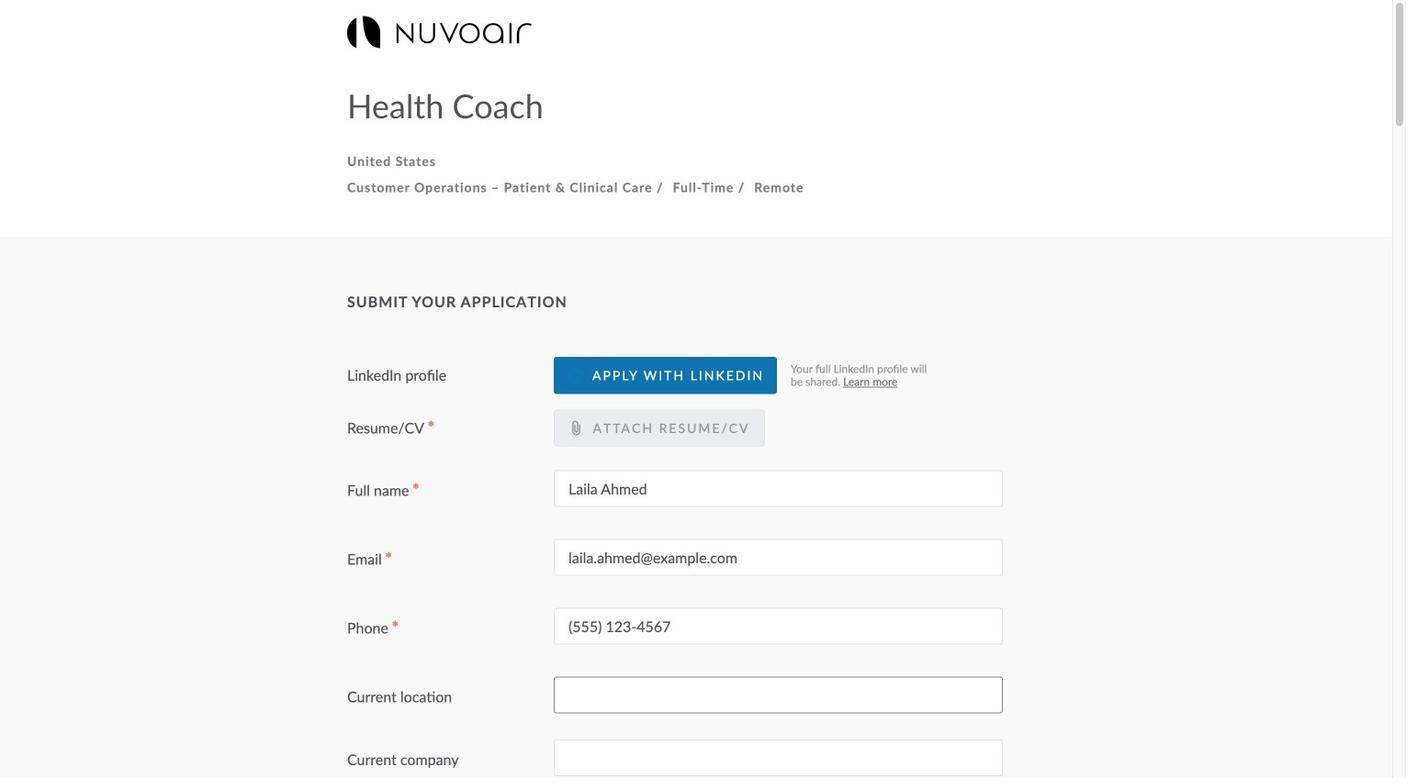 Task type: locate. For each thing, give the bounding box(es) containing it.
None text field
[[554, 471, 1003, 508]]

nuvoair logo image
[[347, 16, 532, 48]]

paperclip image
[[568, 421, 583, 436]]

None text field
[[554, 609, 1003, 645], [554, 677, 1003, 714], [554, 740, 1003, 777], [554, 609, 1003, 645], [554, 677, 1003, 714], [554, 740, 1003, 777]]

None email field
[[554, 540, 1003, 576]]



